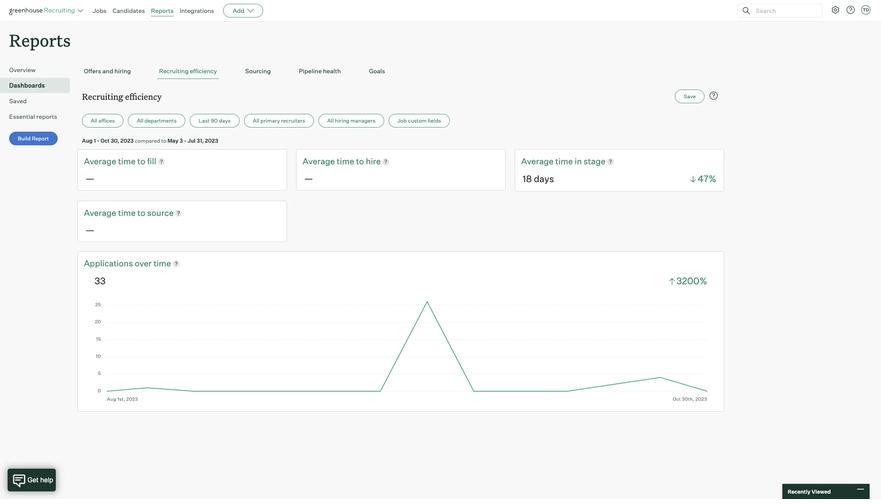 Task type: locate. For each thing, give the bounding box(es) containing it.
- right the 3
[[184, 138, 186, 144]]

to left "source"
[[137, 208, 145, 218]]

to left may
[[161, 138, 166, 144]]

hiring
[[114, 67, 131, 75], [335, 117, 349, 124]]

job custom fields button
[[389, 114, 450, 128]]

1 horizontal spatial days
[[534, 173, 554, 185]]

time link left fill link
[[118, 156, 137, 167]]

1 2023 from the left
[[120, 138, 134, 144]]

compared
[[135, 138, 160, 144]]

goals
[[369, 67, 385, 75]]

average link for stage
[[521, 156, 556, 167]]

0 horizontal spatial hiring
[[114, 67, 131, 75]]

all inside button
[[253, 117, 259, 124]]

over link
[[135, 258, 154, 269]]

2023 right 30,
[[120, 138, 134, 144]]

all offices button
[[82, 114, 124, 128]]

average
[[84, 156, 116, 166], [303, 156, 335, 166], [521, 156, 554, 166], [84, 208, 116, 218]]

days right 90
[[219, 117, 231, 124]]

last 90 days button
[[190, 114, 240, 128]]

recruiters
[[281, 117, 305, 124]]

offers and hiring button
[[82, 63, 133, 79]]

time link left "source" 'link'
[[118, 207, 137, 219]]

stage link
[[584, 156, 606, 167]]

recruiting
[[159, 67, 189, 75], [82, 91, 123, 102]]

time link left hire link
[[337, 156, 356, 167]]

2023 right 31,
[[205, 138, 218, 144]]

1 vertical spatial recruiting efficiency
[[82, 91, 162, 102]]

1 vertical spatial recruiting
[[82, 91, 123, 102]]

save button
[[675, 90, 705, 103]]

0 horizontal spatial days
[[219, 117, 231, 124]]

faq image
[[709, 91, 718, 100]]

—
[[85, 173, 95, 184], [304, 173, 313, 184], [85, 224, 95, 236]]

time left "source"
[[118, 208, 136, 218]]

reports down greenhouse recruiting image
[[9, 29, 71, 51]]

overview link
[[9, 65, 67, 74]]

0 vertical spatial reports
[[151, 7, 174, 14]]

0 vertical spatial efficiency
[[190, 67, 217, 75]]

all left managers
[[327, 117, 334, 124]]

average time to for fill
[[84, 156, 147, 166]]

add button
[[223, 4, 263, 17]]

integrations link
[[180, 7, 214, 14]]

average time to for source
[[84, 208, 147, 218]]

time link for fill
[[118, 156, 137, 167]]

to left hire
[[356, 156, 364, 166]]

build report
[[18, 135, 49, 142]]

recently
[[788, 489, 811, 495]]

90
[[211, 117, 218, 124]]

1 vertical spatial hiring
[[335, 117, 349, 124]]

recruiting efficiency button
[[157, 63, 219, 79]]

to link for hire
[[356, 156, 366, 167]]

time left hire
[[337, 156, 354, 166]]

time link for hire
[[337, 156, 356, 167]]

td
[[863, 7, 869, 13]]

-
[[97, 138, 99, 144], [184, 138, 186, 144]]

fill
[[147, 156, 156, 166]]

0 horizontal spatial reports
[[9, 29, 71, 51]]

average for fill
[[84, 156, 116, 166]]

time
[[118, 156, 136, 166], [337, 156, 354, 166], [556, 156, 573, 166], [118, 208, 136, 218], [154, 258, 171, 268]]

1 all from the left
[[91, 117, 97, 124]]

all left departments
[[137, 117, 143, 124]]

and
[[102, 67, 113, 75]]

all left 'offices'
[[91, 117, 97, 124]]

days
[[219, 117, 231, 124], [534, 173, 554, 185]]

time left in
[[556, 156, 573, 166]]

to left fill
[[137, 156, 145, 166]]

recruiting efficiency
[[159, 67, 217, 75], [82, 91, 162, 102]]

2 all from the left
[[137, 117, 143, 124]]

in
[[575, 156, 582, 166]]

efficiency inside 'button'
[[190, 67, 217, 75]]

td button
[[862, 5, 871, 14]]

to link for fill
[[137, 156, 147, 167]]

average time in
[[521, 156, 584, 166]]

2 - from the left
[[184, 138, 186, 144]]

managers
[[351, 117, 376, 124]]

1 horizontal spatial efficiency
[[190, 67, 217, 75]]

applications
[[84, 258, 133, 268]]

0 vertical spatial recruiting
[[159, 67, 189, 75]]

time for stage
[[556, 156, 573, 166]]

jul
[[188, 138, 196, 144]]

0 vertical spatial hiring
[[114, 67, 131, 75]]

0 horizontal spatial efficiency
[[125, 91, 162, 102]]

hiring right and
[[114, 67, 131, 75]]

reports
[[151, 7, 174, 14], [9, 29, 71, 51]]

1 horizontal spatial recruiting
[[159, 67, 189, 75]]

4 all from the left
[[327, 117, 334, 124]]

to link
[[137, 156, 147, 167], [356, 156, 366, 167], [137, 207, 147, 219]]

tab list
[[82, 63, 720, 79]]

all departments button
[[128, 114, 185, 128]]

— for hire
[[304, 173, 313, 184]]

goals button
[[367, 63, 387, 79]]

0 horizontal spatial 2023
[[120, 138, 134, 144]]

time link right over
[[154, 258, 171, 269]]

3 all from the left
[[253, 117, 259, 124]]

all left the primary
[[253, 117, 259, 124]]

average for source
[[84, 208, 116, 218]]

days right 18
[[534, 173, 554, 185]]

to link for source
[[137, 207, 147, 219]]

0 horizontal spatial -
[[97, 138, 99, 144]]

time link left the stage link
[[556, 156, 575, 167]]

1 horizontal spatial hiring
[[335, 117, 349, 124]]

— for source
[[85, 224, 95, 236]]

in link
[[575, 156, 584, 167]]

time link for stage
[[556, 156, 575, 167]]

average time to
[[84, 156, 147, 166], [303, 156, 366, 166], [84, 208, 147, 218]]

custom
[[408, 117, 427, 124]]

efficiency
[[190, 67, 217, 75], [125, 91, 162, 102]]

0 vertical spatial days
[[219, 117, 231, 124]]

to for source
[[137, 208, 145, 218]]

dashboards
[[9, 82, 45, 89]]

time down 30,
[[118, 156, 136, 166]]

Search text field
[[754, 5, 816, 16]]

1 horizontal spatial -
[[184, 138, 186, 144]]

tab list containing offers and hiring
[[82, 63, 720, 79]]

2023
[[120, 138, 134, 144], [205, 138, 218, 144]]

time link
[[118, 156, 137, 167], [337, 156, 356, 167], [556, 156, 575, 167], [118, 207, 137, 219], [154, 258, 171, 269]]

hiring left managers
[[335, 117, 349, 124]]

essential
[[9, 113, 35, 120]]

average link
[[84, 156, 118, 167], [303, 156, 337, 167], [521, 156, 556, 167], [84, 207, 118, 219]]

offices
[[98, 117, 115, 124]]

- right "1"
[[97, 138, 99, 144]]

sourcing
[[245, 67, 271, 75]]

stage
[[584, 156, 606, 166]]

2 2023 from the left
[[205, 138, 218, 144]]

to
[[161, 138, 166, 144], [137, 156, 145, 166], [356, 156, 364, 166], [137, 208, 145, 218]]

reports right candidates link
[[151, 7, 174, 14]]

all
[[91, 117, 97, 124], [137, 117, 143, 124], [253, 117, 259, 124], [327, 117, 334, 124]]

all hiring managers
[[327, 117, 376, 124]]

build
[[18, 135, 31, 142]]

overview
[[9, 66, 36, 74]]

pipeline
[[299, 67, 322, 75]]

source
[[147, 208, 174, 218]]

1 horizontal spatial 2023
[[205, 138, 218, 144]]

0 vertical spatial recruiting efficiency
[[159, 67, 217, 75]]

greenhouse recruiting image
[[9, 6, 77, 15]]

primary
[[261, 117, 280, 124]]

candidates link
[[113, 7, 145, 14]]

all for all departments
[[137, 117, 143, 124]]

hiring inside button
[[335, 117, 349, 124]]

viewed
[[812, 489, 831, 495]]

all inside button
[[327, 117, 334, 124]]

time link for source
[[118, 207, 137, 219]]



Task type: describe. For each thing, give the bounding box(es) containing it.
1 vertical spatial reports
[[9, 29, 71, 51]]

33
[[95, 275, 106, 287]]

time for source
[[118, 208, 136, 218]]

1
[[94, 138, 96, 144]]

report
[[32, 135, 49, 142]]

recruiting inside 'button'
[[159, 67, 189, 75]]

18
[[523, 173, 532, 185]]

time right over
[[154, 258, 171, 268]]

pipeline health
[[299, 67, 341, 75]]

all primary recruiters
[[253, 117, 305, 124]]

1 vertical spatial days
[[534, 173, 554, 185]]

configure image
[[831, 5, 840, 14]]

all primary recruiters button
[[244, 114, 314, 128]]

job custom fields
[[398, 117, 441, 124]]

candidates
[[113, 7, 145, 14]]

oct
[[101, 138, 110, 144]]

1 - from the left
[[97, 138, 99, 144]]

aug 1 - oct 30, 2023 compared to may 3 - jul 31, 2023
[[82, 138, 218, 144]]

reports link
[[151, 7, 174, 14]]

last 90 days
[[199, 117, 231, 124]]

hiring inside button
[[114, 67, 131, 75]]

average for stage
[[521, 156, 554, 166]]

may
[[168, 138, 179, 144]]

dashboards link
[[9, 81, 67, 90]]

31,
[[197, 138, 204, 144]]

offers
[[84, 67, 101, 75]]

30,
[[111, 138, 119, 144]]

average link for hire
[[303, 156, 337, 167]]

over
[[135, 258, 152, 268]]

— for fill
[[85, 173, 95, 184]]

build report button
[[9, 132, 58, 146]]

18 days
[[523, 173, 554, 185]]

pipeline health button
[[297, 63, 343, 79]]

td button
[[860, 4, 872, 16]]

average link for fill
[[84, 156, 118, 167]]

essential reports link
[[9, 112, 67, 121]]

integrations
[[180, 7, 214, 14]]

sourcing button
[[243, 63, 273, 79]]

all departments
[[137, 117, 177, 124]]

47%
[[698, 173, 717, 185]]

recruiting efficiency inside 'button'
[[159, 67, 217, 75]]

fields
[[428, 117, 441, 124]]

save
[[684, 93, 696, 100]]

3
[[180, 138, 183, 144]]

essential reports
[[9, 113, 57, 120]]

xychart image
[[95, 299, 707, 402]]

health
[[323, 67, 341, 75]]

1 vertical spatial efficiency
[[125, 91, 162, 102]]

last
[[199, 117, 210, 124]]

jobs link
[[93, 7, 107, 14]]

all hiring managers button
[[319, 114, 384, 128]]

all for all hiring managers
[[327, 117, 334, 124]]

average for hire
[[303, 156, 335, 166]]

0 horizontal spatial recruiting
[[82, 91, 123, 102]]

hire link
[[366, 156, 381, 167]]

source link
[[147, 207, 174, 219]]

all for all primary recruiters
[[253, 117, 259, 124]]

saved link
[[9, 97, 67, 106]]

average time to for hire
[[303, 156, 366, 166]]

reports
[[36, 113, 57, 120]]

applications over
[[84, 258, 154, 268]]

to for hire
[[356, 156, 364, 166]]

time for hire
[[337, 156, 354, 166]]

to for fill
[[137, 156, 145, 166]]

all for all offices
[[91, 117, 97, 124]]

departments
[[145, 117, 177, 124]]

hire
[[366, 156, 381, 166]]

all offices
[[91, 117, 115, 124]]

time for fill
[[118, 156, 136, 166]]

saved
[[9, 97, 27, 105]]

add
[[233, 7, 245, 14]]

job
[[398, 117, 407, 124]]

average link for source
[[84, 207, 118, 219]]

days inside button
[[219, 117, 231, 124]]

offers and hiring
[[84, 67, 131, 75]]

jobs
[[93, 7, 107, 14]]

aug
[[82, 138, 93, 144]]

fill link
[[147, 156, 156, 167]]

applications link
[[84, 258, 135, 269]]

3200%
[[677, 275, 707, 287]]

1 horizontal spatial reports
[[151, 7, 174, 14]]

recently viewed
[[788, 489, 831, 495]]



Task type: vqa. For each thing, say whether or not it's contained in the screenshot.
All primary recruiters button at top left
yes



